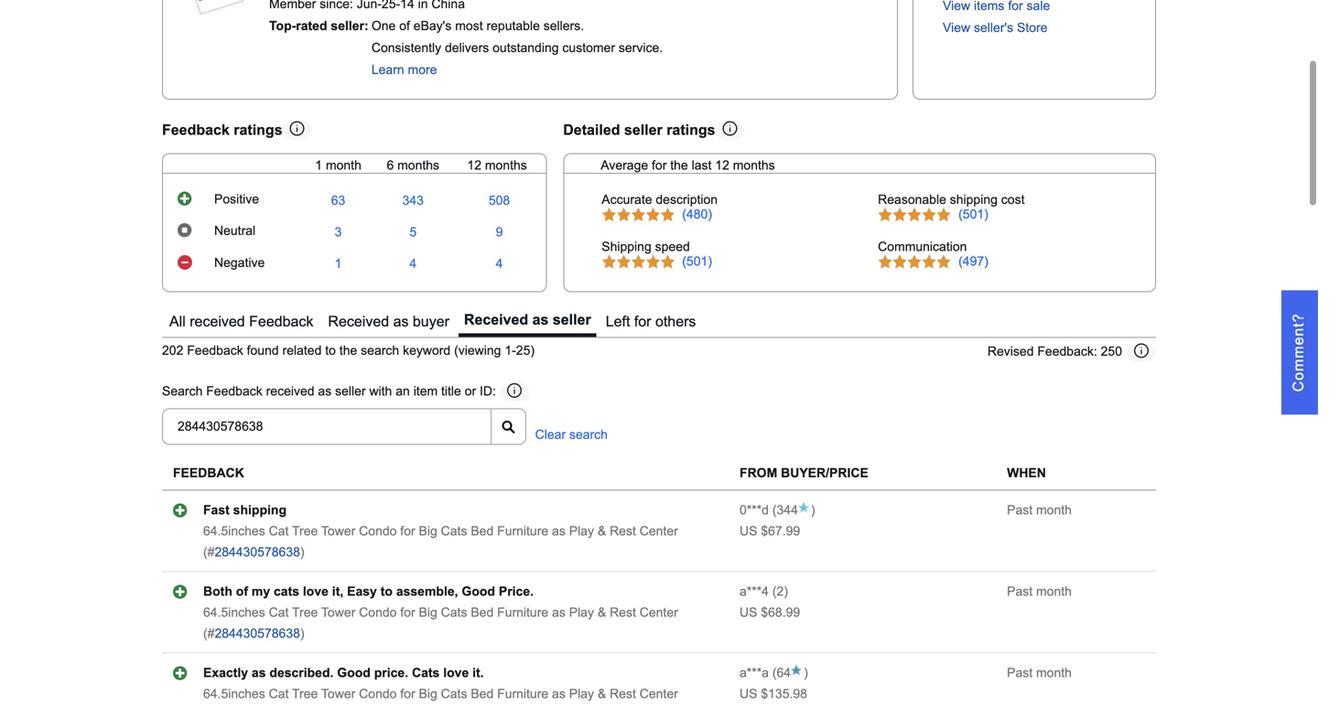 Task type: vqa. For each thing, say whether or not it's contained in the screenshot.


Task type: locate. For each thing, give the bounding box(es) containing it.
for inside button
[[634, 313, 651, 330]]

2 big from the top
[[419, 606, 437, 620]]

rest inside exactly as described.  good price. cats love it. 64.5inches cat tree tower condo for big cats bed furniture as play & rest center
[[610, 688, 636, 702]]

2 vertical spatial &
[[598, 688, 606, 702]]

big down assemble,
[[419, 606, 437, 620]]

1 vertical spatial 64.5inches cat tree tower condo for big cats bed furniture as play & rest center (#
[[203, 606, 678, 641]]

284430578638 link down my
[[215, 627, 300, 641]]

0 horizontal spatial (501) button
[[682, 255, 712, 269]]

(
[[772, 504, 777, 518], [772, 585, 777, 599], [772, 667, 777, 681]]

1 vertical spatial 64.5inches
[[203, 606, 265, 620]]

1 horizontal spatial shipping
[[950, 193, 998, 207]]

seller inside button
[[553, 311, 591, 328]]

1 64.5inches from the top
[[203, 525, 265, 539]]

of left my
[[236, 585, 248, 599]]

1 vertical spatial 284430578638
[[215, 627, 300, 641]]

condo down price.
[[359, 688, 397, 702]]

0 vertical spatial 1
[[315, 158, 322, 173]]

all
[[169, 313, 186, 330]]

past month
[[1007, 504, 1072, 518], [1007, 585, 1072, 599], [1007, 667, 1072, 681]]

1 vertical spatial seller
[[553, 311, 591, 328]]

3 past from the top
[[1007, 667, 1033, 681]]

3 big from the top
[[419, 688, 437, 702]]

1 284430578638 link from the top
[[215, 546, 300, 560]]

(501) down the speed
[[682, 255, 712, 269]]

1 vertical spatial past month
[[1007, 585, 1072, 599]]

3 months from the left
[[733, 158, 775, 173]]

2 (# from the top
[[203, 627, 215, 641]]

0 vertical spatial love
[[303, 585, 329, 599]]

(# up exactly
[[203, 627, 215, 641]]

cat down cats
[[269, 606, 289, 620]]

1 vertical spatial 284430578638 link
[[215, 627, 300, 641]]

4 button down 5 button at the top left of page
[[409, 257, 417, 271]]

0 horizontal spatial to
[[325, 344, 336, 358]]

item
[[413, 385, 438, 399]]

clear
[[535, 428, 566, 442]]

feedback left by buyer. element up the us $135.98
[[740, 667, 769, 681]]

1 vertical spatial center
[[640, 606, 678, 620]]

2 cat from the top
[[269, 606, 289, 620]]

sellers.
[[543, 19, 584, 33]]

received up 202 feedback found related to the search keyword (viewing 1-25)
[[328, 313, 389, 330]]

0 horizontal spatial received
[[190, 313, 245, 330]]

search down received as buyer 'button'
[[361, 344, 399, 358]]

12 right last in the top of the page
[[715, 158, 729, 173]]

12 months
[[467, 158, 527, 173]]

0 horizontal spatial search
[[361, 344, 399, 358]]

condo inside exactly as described.  good price. cats love it. 64.5inches cat tree tower condo for big cats bed furniture as play & rest center
[[359, 688, 397, 702]]

cats
[[274, 585, 299, 599]]

1 vertical spatial (501)
[[682, 255, 712, 269]]

2 & from the top
[[598, 606, 606, 620]]

e.g. Vintage 1970's Gibson Guitars text field
[[162, 409, 492, 446]]

1 tree from the top
[[292, 525, 318, 539]]

condo
[[359, 525, 397, 539], [359, 606, 397, 620], [359, 688, 397, 702]]

& for us $68.99
[[598, 606, 606, 620]]

tower up it,
[[321, 525, 355, 539]]

0 vertical spatial center
[[640, 525, 678, 539]]

0 vertical spatial &
[[598, 525, 606, 539]]

&
[[598, 525, 606, 539], [598, 606, 606, 620], [598, 688, 606, 702]]

big inside exactly as described.  good price. cats love it. 64.5inches cat tree tower condo for big cats bed furniture as play & rest center
[[419, 688, 437, 702]]

0 horizontal spatial 1
[[315, 158, 322, 173]]

3 bed from the top
[[471, 688, 494, 702]]

0 horizontal spatial seller
[[335, 385, 366, 399]]

us down a***a on the right of page
[[740, 688, 757, 702]]

communication
[[878, 240, 967, 254]]

(501) for speed
[[682, 255, 712, 269]]

received as seller
[[464, 311, 591, 328]]

1 vertical spatial past
[[1007, 585, 1033, 599]]

0 vertical spatial past month element
[[1007, 504, 1072, 518]]

0 horizontal spatial received
[[328, 313, 389, 330]]

1 vertical spatial us
[[740, 606, 757, 620]]

1 vertical spatial (501) button
[[682, 255, 712, 269]]

$135.98
[[761, 688, 807, 702]]

0 vertical spatial big
[[419, 525, 437, 539]]

2 tree from the top
[[292, 606, 318, 620]]

(# for both of my cats love it, easy to assemble, good price.
[[203, 627, 215, 641]]

2 us from the top
[[740, 606, 757, 620]]

0 horizontal spatial love
[[303, 585, 329, 599]]

1 (# from the top
[[203, 546, 215, 560]]

2 vertical spatial us
[[740, 688, 757, 702]]

clear search
[[535, 428, 608, 442]]

exactly as described.  good price. cats love it. element
[[203, 667, 484, 681]]

0 vertical spatial rest
[[610, 525, 636, 539]]

2 vertical spatial center
[[640, 688, 678, 702]]

& inside exactly as described.  good price. cats love it. 64.5inches cat tree tower condo for big cats bed furniture as play & rest center
[[598, 688, 606, 702]]

1 64.5inches cat tree tower condo for big cats bed furniture as play & rest center (# from the top
[[203, 525, 678, 560]]

ratings up average for the last 12 months
[[667, 122, 715, 138]]

0 vertical spatial 64.5inches cat tree tower condo for big cats bed furniture as play & rest center (#
[[203, 525, 678, 560]]

2 vertical spatial condo
[[359, 688, 397, 702]]

received as buyer button
[[323, 307, 455, 337]]

( right 0***d
[[772, 504, 777, 518]]

both of my cats love it, easy to assemble, good price. element
[[203, 585, 534, 599]]

1 vertical spatial tower
[[321, 606, 355, 620]]

price.
[[374, 667, 408, 681]]

3 center from the top
[[640, 688, 678, 702]]

received inside button
[[464, 311, 528, 328]]

1 tower from the top
[[321, 525, 355, 539]]

month for us $67.99
[[1036, 504, 1072, 518]]

0 horizontal spatial good
[[337, 667, 371, 681]]

0 vertical spatial (501)
[[959, 208, 988, 222]]

( right a***a on the right of page
[[772, 667, 777, 681]]

3 condo from the top
[[359, 688, 397, 702]]

center
[[640, 525, 678, 539], [640, 606, 678, 620], [640, 688, 678, 702]]

2 play from the top
[[569, 606, 594, 620]]

received
[[464, 311, 528, 328], [328, 313, 389, 330]]

rest for us $67.99
[[610, 525, 636, 539]]

search right "clear"
[[569, 428, 608, 442]]

1 vertical spatial big
[[419, 606, 437, 620]]

2 vertical spatial past
[[1007, 667, 1033, 681]]

to right the related at the left of the page
[[325, 344, 336, 358]]

of right one
[[399, 19, 410, 33]]

1 horizontal spatial love
[[443, 667, 469, 681]]

condo for of
[[359, 606, 397, 620]]

344
[[777, 504, 798, 518]]

2 vertical spatial cat
[[269, 688, 289, 702]]

1 ( from the top
[[772, 504, 777, 518]]

for right "left"
[[634, 313, 651, 330]]

feedback ratings
[[162, 122, 282, 138]]

3 tower from the top
[[321, 688, 355, 702]]

3 furniture from the top
[[497, 688, 548, 702]]

2 4 button from the left
[[496, 257, 503, 271]]

month
[[326, 158, 361, 173], [1036, 504, 1072, 518], [1036, 585, 1072, 599], [1036, 667, 1072, 681]]

1 vertical spatial 284430578638 )
[[215, 627, 304, 641]]

1 284430578638 ) from the top
[[215, 546, 304, 560]]

both
[[203, 585, 232, 599]]

0 vertical spatial us
[[740, 525, 757, 539]]

0 vertical spatial play
[[569, 525, 594, 539]]

2 months from the left
[[485, 158, 527, 173]]

received for received as seller
[[464, 311, 528, 328]]

2 vertical spatial (
[[772, 667, 777, 681]]

related
[[282, 344, 322, 358]]

4 down 5 button at the top left of page
[[409, 257, 417, 271]]

feedback left by buyer. element left 2
[[740, 585, 769, 599]]

3 cat from the top
[[269, 688, 289, 702]]

received as seller button
[[459, 307, 597, 337]]

64.5inches down exactly
[[203, 688, 265, 702]]

rated
[[296, 19, 327, 33]]

1 horizontal spatial search
[[569, 428, 608, 442]]

center for us $68.99
[[640, 606, 678, 620]]

received right all
[[190, 313, 245, 330]]

0 horizontal spatial 4
[[409, 257, 417, 271]]

cat down described.
[[269, 688, 289, 702]]

1 condo from the top
[[359, 525, 397, 539]]

2 furniture from the top
[[497, 606, 548, 620]]

us inside a***4 ( 2 ) us $68.99
[[740, 606, 757, 620]]

1 vertical spatial (
[[772, 585, 777, 599]]

(501)
[[959, 208, 988, 222], [682, 255, 712, 269]]

past
[[1007, 504, 1033, 518], [1007, 585, 1033, 599], [1007, 667, 1033, 681]]

1 vertical spatial furniture
[[497, 606, 548, 620]]

(# up both
[[203, 546, 215, 560]]

month for us $68.99
[[1036, 585, 1072, 599]]

2 vertical spatial feedback left by buyer. element
[[740, 667, 769, 681]]

1 center from the top
[[640, 525, 678, 539]]

3 feedback left by buyer. element from the top
[[740, 667, 769, 681]]

most
[[455, 19, 483, 33]]

1 vertical spatial to
[[381, 585, 393, 599]]

(#
[[203, 546, 215, 560], [203, 627, 215, 641]]

months right 6
[[397, 158, 439, 173]]

2 vertical spatial past month element
[[1007, 667, 1072, 681]]

2 12 from the left
[[715, 158, 729, 173]]

1 for 1 button
[[335, 257, 342, 271]]

1 horizontal spatial received
[[464, 311, 528, 328]]

0 vertical spatial feedback left by buyer. element
[[740, 504, 769, 518]]

past for $135.98
[[1007, 667, 1033, 681]]

consistently
[[372, 41, 441, 55]]

love
[[303, 585, 329, 599], [443, 667, 469, 681]]

for
[[652, 158, 667, 173], [634, 313, 651, 330], [400, 525, 415, 539], [400, 606, 415, 620], [400, 688, 415, 702]]

the up search feedback received as seller with an item title or id: on the bottom
[[339, 344, 357, 358]]

( for 64
[[772, 667, 777, 681]]

6 months
[[387, 158, 439, 173]]

284430578638 down my
[[215, 627, 300, 641]]

1 vertical spatial past month element
[[1007, 585, 1072, 599]]

received down the related at the left of the page
[[266, 385, 314, 399]]

0 horizontal spatial 4 button
[[409, 257, 417, 271]]

search inside button
[[569, 428, 608, 442]]

0 vertical spatial to
[[325, 344, 336, 358]]

(501) down reasonable shipping cost
[[959, 208, 988, 222]]

seller up average
[[624, 122, 662, 138]]

tree up cats
[[292, 525, 318, 539]]

2 284430578638 from the top
[[215, 627, 300, 641]]

feedback left by buyer. element up us $67.99
[[740, 504, 769, 518]]

us down a***4
[[740, 606, 757, 620]]

0 horizontal spatial (501)
[[682, 255, 712, 269]]

501 ratings received on shipping speed. click to check average rating. element
[[682, 255, 712, 269]]

outstanding
[[493, 41, 559, 55]]

2 vertical spatial big
[[419, 688, 437, 702]]

0 horizontal spatial shipping
[[233, 504, 287, 518]]

2 feedback left by buyer. element from the top
[[740, 585, 769, 599]]

months for 12 months
[[485, 158, 527, 173]]

cat down fast shipping element
[[269, 525, 289, 539]]

64.5inches cat tree tower condo for big cats bed furniture as play & rest center (# up assemble,
[[203, 525, 678, 560]]

1 vertical spatial bed
[[471, 606, 494, 620]]

when element
[[1007, 467, 1046, 481]]

1 furniture from the top
[[497, 525, 548, 539]]

0 vertical spatial (#
[[203, 546, 215, 560]]

past month for us $67.99
[[1007, 504, 1072, 518]]

for inside exactly as described.  good price. cats love it. 64.5inches cat tree tower condo for big cats bed furniture as play & rest center
[[400, 688, 415, 702]]

2 condo from the top
[[359, 606, 397, 620]]

for up accurate description
[[652, 158, 667, 173]]

big
[[419, 525, 437, 539], [419, 606, 437, 620], [419, 688, 437, 702]]

received
[[190, 313, 245, 330], [266, 385, 314, 399]]

25)
[[516, 344, 535, 358]]

center inside exactly as described.  good price. cats love it. 64.5inches cat tree tower condo for big cats bed furniture as play & rest center
[[640, 688, 678, 702]]

64.5inches down both
[[203, 606, 265, 620]]

feedback left by buyer. element containing a***a
[[740, 667, 769, 681]]

cat for of
[[269, 606, 289, 620]]

64.5inches
[[203, 525, 265, 539], [203, 606, 265, 620], [203, 688, 265, 702]]

(501) button down the speed
[[682, 255, 712, 269]]

1 vertical spatial good
[[337, 667, 371, 681]]

tree for of
[[292, 606, 318, 620]]

(501) button for speed
[[682, 255, 712, 269]]

condo up both of my cats love it, easy to assemble, good price. 'element'
[[359, 525, 397, 539]]

feedback
[[162, 122, 230, 138], [249, 313, 313, 330], [187, 344, 243, 358], [206, 385, 262, 399]]

1 vertical spatial 1
[[335, 257, 342, 271]]

2
[[777, 585, 784, 599]]

love left it,
[[303, 585, 329, 599]]

ratings
[[234, 122, 282, 138], [667, 122, 715, 138]]

seller:
[[331, 19, 369, 33]]

keyword
[[403, 344, 451, 358]]

1 vertical spatial &
[[598, 606, 606, 620]]

0 vertical spatial 284430578638 link
[[215, 546, 300, 560]]

0 vertical spatial received
[[190, 313, 245, 330]]

tower down exactly as described.  good price. cats love it. element
[[321, 688, 355, 702]]

1 cat from the top
[[269, 525, 289, 539]]

seller left "left"
[[553, 311, 591, 328]]

64.5inches cat tree tower condo for big cats bed furniture as play & rest center (# for fast shipping
[[203, 525, 678, 560]]

2 bed from the top
[[471, 606, 494, 620]]

0 horizontal spatial of
[[236, 585, 248, 599]]

feedback up the "found"
[[249, 313, 313, 330]]

284430578638 up my
[[215, 546, 300, 560]]

big up assemble,
[[419, 525, 437, 539]]

284430578638 for shipping
[[215, 546, 300, 560]]

received up 1-
[[464, 311, 528, 328]]

past for $67.99
[[1007, 504, 1033, 518]]

2 vertical spatial seller
[[335, 385, 366, 399]]

condo for shipping
[[359, 525, 397, 539]]

1 vertical spatial condo
[[359, 606, 397, 620]]

seller left with
[[335, 385, 366, 399]]

1 horizontal spatial good
[[462, 585, 495, 599]]

(viewing
[[454, 344, 501, 358]]

2 center from the top
[[640, 606, 678, 620]]

from buyer/price
[[740, 467, 869, 481]]

condo down both of my cats love it, easy to assemble, good price.
[[359, 606, 397, 620]]

4 button down the 9 button
[[496, 257, 503, 271]]

2 vertical spatial tower
[[321, 688, 355, 702]]

3 64.5inches from the top
[[203, 688, 265, 702]]

284430578638 ) up my
[[215, 546, 304, 560]]

feedback left by buyer. element containing a***4
[[740, 585, 769, 599]]

1 bed from the top
[[471, 525, 494, 539]]

0 vertical spatial (501) button
[[959, 208, 988, 222]]

1 horizontal spatial (501)
[[959, 208, 988, 222]]

comment? link
[[1282, 291, 1318, 415]]

us for a***a
[[740, 688, 757, 702]]

284430578638 link up my
[[215, 546, 300, 560]]

2 ( from the top
[[772, 585, 777, 599]]

4 down the 9 button
[[496, 257, 503, 271]]

top-
[[269, 19, 296, 33]]

0 vertical spatial condo
[[359, 525, 397, 539]]

tree
[[292, 525, 318, 539], [292, 606, 318, 620], [292, 688, 318, 702]]

3 play from the top
[[569, 688, 594, 702]]

1 284430578638 from the top
[[215, 546, 300, 560]]

shipping up 501 ratings received on reasonable shipping cost. click to check average rating. element
[[950, 193, 998, 207]]

2 64.5inches cat tree tower condo for big cats bed furniture as play & rest center (# from the top
[[203, 606, 678, 641]]

0 vertical spatial past month
[[1007, 504, 1072, 518]]

3 ( from the top
[[772, 667, 777, 681]]

positive
[[214, 192, 259, 207]]

with
[[369, 385, 392, 399]]

0 vertical spatial tree
[[292, 525, 318, 539]]

1 horizontal spatial received
[[266, 385, 314, 399]]

1 feedback left by buyer. element from the top
[[740, 504, 769, 518]]

received inside button
[[190, 313, 245, 330]]

1 play from the top
[[569, 525, 594, 539]]

tree down cats
[[292, 606, 318, 620]]

0 vertical spatial of
[[399, 19, 410, 33]]

3 past month element from the top
[[1007, 667, 1072, 681]]

3 past month from the top
[[1007, 667, 1072, 681]]

284430578638 ) for shipping
[[215, 546, 304, 560]]

0 vertical spatial bed
[[471, 525, 494, 539]]

left for others
[[606, 313, 696, 330]]

1 horizontal spatial the
[[670, 158, 688, 173]]

2 64.5inches from the top
[[203, 606, 265, 620]]

us for 0***d
[[740, 525, 757, 539]]

2 284430578638 link from the top
[[215, 627, 300, 641]]

tree down described.
[[292, 688, 318, 702]]

revised feedback: 250
[[988, 345, 1122, 359]]

1 us from the top
[[740, 525, 757, 539]]

2 vertical spatial past month
[[1007, 667, 1072, 681]]

3 & from the top
[[598, 688, 606, 702]]

accurate description
[[602, 193, 718, 207]]

1 horizontal spatial 4 button
[[496, 257, 503, 271]]

us down 0***d
[[740, 525, 757, 539]]

received as buyer
[[328, 313, 449, 330]]

left
[[606, 313, 630, 330]]

1 horizontal spatial seller
[[553, 311, 591, 328]]

284430578638 )
[[215, 546, 304, 560], [215, 627, 304, 641]]

2 vertical spatial tree
[[292, 688, 318, 702]]

shipping
[[950, 193, 998, 207], [233, 504, 287, 518]]

shipping right fast
[[233, 504, 287, 518]]

1 vertical spatial search
[[569, 428, 608, 442]]

1 horizontal spatial of
[[399, 19, 410, 33]]

( right a***4
[[772, 585, 777, 599]]

202 feedback found related to the search keyword (viewing 1-25)
[[162, 344, 535, 358]]

for down price.
[[400, 688, 415, 702]]

or
[[465, 385, 476, 399]]

ebay's
[[414, 19, 452, 33]]

2 vertical spatial bed
[[471, 688, 494, 702]]

1 ratings from the left
[[234, 122, 282, 138]]

store
[[1017, 21, 1048, 35]]

months right last in the top of the page
[[733, 158, 775, 173]]

12 right 6 months
[[467, 158, 481, 173]]

2 rest from the top
[[610, 606, 636, 620]]

64.5inches down fast shipping element
[[203, 525, 265, 539]]

2 vertical spatial rest
[[610, 688, 636, 702]]

exactly as described.  good price. cats love it. 64.5inches cat tree tower condo for big cats bed furniture as play & rest center
[[203, 667, 678, 706]]

us $67.99
[[740, 525, 800, 539]]

big down exactly as described.  good price. cats love it. element
[[419, 688, 437, 702]]

0 vertical spatial (
[[772, 504, 777, 518]]

& for us $67.99
[[598, 525, 606, 539]]

tower inside exactly as described.  good price. cats love it. 64.5inches cat tree tower condo for big cats bed furniture as play & rest center
[[321, 688, 355, 702]]

of
[[399, 19, 410, 33], [236, 585, 248, 599]]

1 & from the top
[[598, 525, 606, 539]]

1 horizontal spatial (501) button
[[959, 208, 988, 222]]

price.
[[499, 585, 534, 599]]

tower down it,
[[321, 606, 355, 620]]

play
[[569, 525, 594, 539], [569, 606, 594, 620], [569, 688, 594, 702]]

ratings up the positive
[[234, 122, 282, 138]]

feedback left by buyer. element for us $67.99
[[740, 504, 769, 518]]

2 284430578638 ) from the top
[[215, 627, 304, 641]]

64.5inches for shipping
[[203, 525, 265, 539]]

play inside exactly as described.  good price. cats love it. 64.5inches cat tree tower condo for big cats bed furniture as play & rest center
[[569, 688, 594, 702]]

2 vertical spatial 64.5inches
[[203, 688, 265, 702]]

0 vertical spatial cat
[[269, 525, 289, 539]]

us $135.98
[[740, 688, 807, 702]]

284430578638 ) down my
[[215, 627, 304, 641]]

shipping for reasonable
[[950, 193, 998, 207]]

(501) button down reasonable shipping cost
[[959, 208, 988, 222]]

from buyer/price element
[[740, 467, 869, 481]]

1 button
[[335, 257, 342, 271]]

received for received as buyer
[[328, 313, 389, 330]]

love left it.
[[443, 667, 469, 681]]

2 vertical spatial play
[[569, 688, 594, 702]]

3 us from the top
[[740, 688, 757, 702]]

( for 344
[[772, 504, 777, 518]]

0 horizontal spatial ratings
[[234, 122, 282, 138]]

(480)
[[682, 208, 712, 222]]

speed
[[655, 240, 690, 254]]

1 horizontal spatial months
[[485, 158, 527, 173]]

1 past month from the top
[[1007, 504, 1072, 518]]

easy
[[347, 585, 377, 599]]

3 tree from the top
[[292, 688, 318, 702]]

past month element
[[1007, 504, 1072, 518], [1007, 585, 1072, 599], [1007, 667, 1072, 681]]

3 rest from the top
[[610, 688, 636, 702]]

feedback left by buyer. element
[[740, 504, 769, 518], [740, 585, 769, 599], [740, 667, 769, 681]]

1 horizontal spatial 1
[[335, 257, 342, 271]]

1 past month element from the top
[[1007, 504, 1072, 518]]

months up 508
[[485, 158, 527, 173]]

2 past month from the top
[[1007, 585, 1072, 599]]

as inside button
[[532, 311, 549, 328]]

1 rest from the top
[[610, 525, 636, 539]]

negative
[[214, 256, 265, 270]]

us
[[740, 525, 757, 539], [740, 606, 757, 620], [740, 688, 757, 702]]

284430578638
[[215, 546, 300, 560], [215, 627, 300, 641]]

1 big from the top
[[419, 525, 437, 539]]

2 tower from the top
[[321, 606, 355, 620]]

64.5inches cat tree tower condo for big cats bed furniture as play & rest center (# down assemble,
[[203, 606, 678, 641]]

love inside exactly as described.  good price. cats love it. 64.5inches cat tree tower condo for big cats bed furniture as play & rest center
[[443, 667, 469, 681]]

feedback down all received feedback button
[[187, 344, 243, 358]]

the left last in the top of the page
[[670, 158, 688, 173]]

shipping speed
[[602, 240, 690, 254]]

months for 6 months
[[397, 158, 439, 173]]

2 4 from the left
[[496, 257, 503, 271]]

1 past from the top
[[1007, 504, 1033, 518]]

12
[[467, 158, 481, 173], [715, 158, 729, 173]]

1 vertical spatial tree
[[292, 606, 318, 620]]

to right easy
[[381, 585, 393, 599]]

received inside 'button'
[[328, 313, 389, 330]]

feedback left by buyer. element containing 0***d
[[740, 504, 769, 518]]

1 months from the left
[[397, 158, 439, 173]]

0 horizontal spatial 12
[[467, 158, 481, 173]]



Task type: describe. For each thing, give the bounding box(es) containing it.
284430578638 for of
[[215, 627, 300, 641]]

) inside a***4 ( 2 ) us $68.99
[[784, 585, 788, 599]]

2 past from the top
[[1007, 585, 1033, 599]]

average for the last 12 months
[[601, 158, 775, 173]]

all received feedback button
[[164, 307, 319, 337]]

furniture for both of my cats love it, easy to assemble, good price.
[[497, 606, 548, 620]]

furniture for fast shipping
[[497, 525, 548, 539]]

reputable
[[486, 19, 540, 33]]

284430578638 link for shipping
[[215, 546, 300, 560]]

fast shipping element
[[203, 504, 287, 518]]

buyer/price
[[781, 467, 869, 481]]

description
[[656, 193, 718, 207]]

0***d
[[740, 504, 769, 518]]

63
[[331, 194, 345, 208]]

detailed
[[563, 122, 620, 138]]

play for us $68.99
[[569, 606, 594, 620]]

shipping for fast
[[233, 504, 287, 518]]

last
[[692, 158, 712, 173]]

tree inside exactly as described.  good price. cats love it. 64.5inches cat tree tower condo for big cats bed furniture as play & rest center
[[292, 688, 318, 702]]

big for fast shipping
[[419, 525, 437, 539]]

title
[[441, 385, 461, 399]]

250
[[1101, 345, 1122, 359]]

284430578638 ) for of
[[215, 627, 304, 641]]

tower for shipping
[[321, 525, 355, 539]]

2 ratings from the left
[[667, 122, 715, 138]]

a***4
[[740, 585, 769, 599]]

for down assemble,
[[400, 606, 415, 620]]

buyer
[[413, 313, 449, 330]]

$67.99
[[761, 525, 800, 539]]

508 button
[[489, 194, 510, 208]]

center for us $67.99
[[640, 525, 678, 539]]

feedback left by buyer. element for us $135.98
[[740, 667, 769, 681]]

play for us $67.99
[[569, 525, 594, 539]]

view
[[943, 21, 970, 35]]

3
[[335, 225, 342, 239]]

customer
[[562, 41, 615, 55]]

clear search button
[[535, 428, 608, 443]]

cost
[[1001, 193, 1025, 207]]

0 vertical spatial good
[[462, 585, 495, 599]]

past month element for $135.98
[[1007, 667, 1072, 681]]

bed for fast shipping
[[471, 525, 494, 539]]

past month for us $135.98
[[1007, 667, 1072, 681]]

(# for fast shipping
[[203, 546, 215, 560]]

feedback inside all received feedback button
[[249, 313, 313, 330]]

rest for us $68.99
[[610, 606, 636, 620]]

508
[[489, 194, 510, 208]]

1 vertical spatial received
[[266, 385, 314, 399]]

tree for shipping
[[292, 525, 318, 539]]

(480) button
[[682, 208, 712, 222]]

of inside top-rated seller: one of ebay's most reputable sellers. consistently delivers outstanding customer service. learn more
[[399, 19, 410, 33]]

furniture inside exactly as described.  good price. cats love it. 64.5inches cat tree tower condo for big cats bed furniture as play & rest center
[[497, 688, 548, 702]]

480 ratings received on accurate description. click to check average rating. element
[[682, 208, 712, 222]]

1-
[[505, 344, 516, 358]]

feedback element
[[173, 467, 244, 481]]

my
[[252, 585, 270, 599]]

reasonable
[[878, 193, 946, 207]]

more
[[408, 63, 437, 77]]

64.5inches for of
[[203, 606, 265, 620]]

(497) button
[[959, 255, 988, 269]]

assemble,
[[396, 585, 458, 599]]

shipping
[[602, 240, 652, 254]]

average
[[601, 158, 648, 173]]

as inside 'button'
[[393, 313, 409, 330]]

service.
[[619, 41, 663, 55]]

( 64
[[769, 667, 791, 681]]

0 vertical spatial the
[[670, 158, 688, 173]]

month for us $135.98
[[1036, 667, 1072, 681]]

64.5inches inside exactly as described.  good price. cats love it. 64.5inches cat tree tower condo for big cats bed furniture as play & rest center
[[203, 688, 265, 702]]

it.
[[472, 667, 484, 681]]

bed for both of my cats love it, easy to assemble, good price.
[[471, 606, 494, 620]]

learn
[[372, 63, 404, 77]]

1 4 from the left
[[409, 257, 417, 271]]

fast shipping
[[203, 504, 287, 518]]

detailed seller ratings
[[563, 122, 715, 138]]

6
[[387, 158, 394, 173]]

feedback
[[173, 467, 244, 481]]

343
[[402, 194, 424, 208]]

2 horizontal spatial seller
[[624, 122, 662, 138]]

bed inside exactly as described.  good price. cats love it. 64.5inches cat tree tower condo for big cats bed furniture as play & rest center
[[471, 688, 494, 702]]

view seller's store
[[943, 21, 1048, 35]]

tower for of
[[321, 606, 355, 620]]

9 button
[[496, 225, 503, 240]]

(501) button for shipping
[[959, 208, 988, 222]]

501 ratings received on reasonable shipping cost. click to check average rating. element
[[959, 208, 988, 222]]

an
[[396, 385, 410, 399]]

big for both of my cats love it, easy to assemble, good price.
[[419, 606, 437, 620]]

others
[[655, 313, 696, 330]]

64.5inches cat tree tower condo for big cats bed furniture as play & rest center (# for both of my cats love it, easy to assemble, good price.
[[203, 606, 678, 641]]

343 button
[[402, 194, 424, 208]]

497 ratings received on communication. click to check average rating. element
[[959, 255, 988, 269]]

comment?
[[1290, 314, 1307, 392]]

found
[[247, 344, 279, 358]]

1 4 button from the left
[[409, 257, 417, 271]]

202
[[162, 344, 183, 358]]

fast
[[203, 504, 230, 518]]

64
[[777, 667, 791, 681]]

for up assemble,
[[400, 525, 415, 539]]

1 vertical spatial the
[[339, 344, 357, 358]]

1 month
[[315, 158, 361, 173]]

seller's
[[974, 21, 1013, 35]]

0 vertical spatial search
[[361, 344, 399, 358]]

cat for shipping
[[269, 525, 289, 539]]

9
[[496, 225, 503, 239]]

exactly
[[203, 667, 248, 681]]

a***a
[[740, 667, 769, 681]]

past month element for $67.99
[[1007, 504, 1072, 518]]

$68.99
[[761, 606, 800, 620]]

1 for 1 month
[[315, 158, 322, 173]]

1 vertical spatial of
[[236, 585, 248, 599]]

delivers
[[445, 41, 489, 55]]

search feedback received as seller with an item title or id:
[[162, 385, 496, 399]]

search
[[162, 385, 203, 399]]

1 12 from the left
[[467, 158, 481, 173]]

feedback up the positive
[[162, 122, 230, 138]]

cat inside exactly as described.  good price. cats love it. 64.5inches cat tree tower condo for big cats bed furniture as play & rest center
[[269, 688, 289, 702]]

id:
[[480, 385, 496, 399]]

feedback left by buyer. element for us $68.99
[[740, 585, 769, 599]]

when
[[1007, 467, 1046, 481]]

(501) for shipping
[[959, 208, 988, 222]]

accurate
[[602, 193, 652, 207]]

left for others button
[[600, 307, 702, 337]]

2 past month element from the top
[[1007, 585, 1072, 599]]

good inside exactly as described.  good price. cats love it. 64.5inches cat tree tower condo for big cats bed furniture as play & rest center
[[337, 667, 371, 681]]

( inside a***4 ( 2 ) us $68.99
[[772, 585, 777, 599]]

one
[[372, 19, 396, 33]]

284430578638 link for of
[[215, 627, 300, 641]]

a***4 ( 2 ) us $68.99
[[740, 585, 800, 620]]

feedback down the "found"
[[206, 385, 262, 399]]



